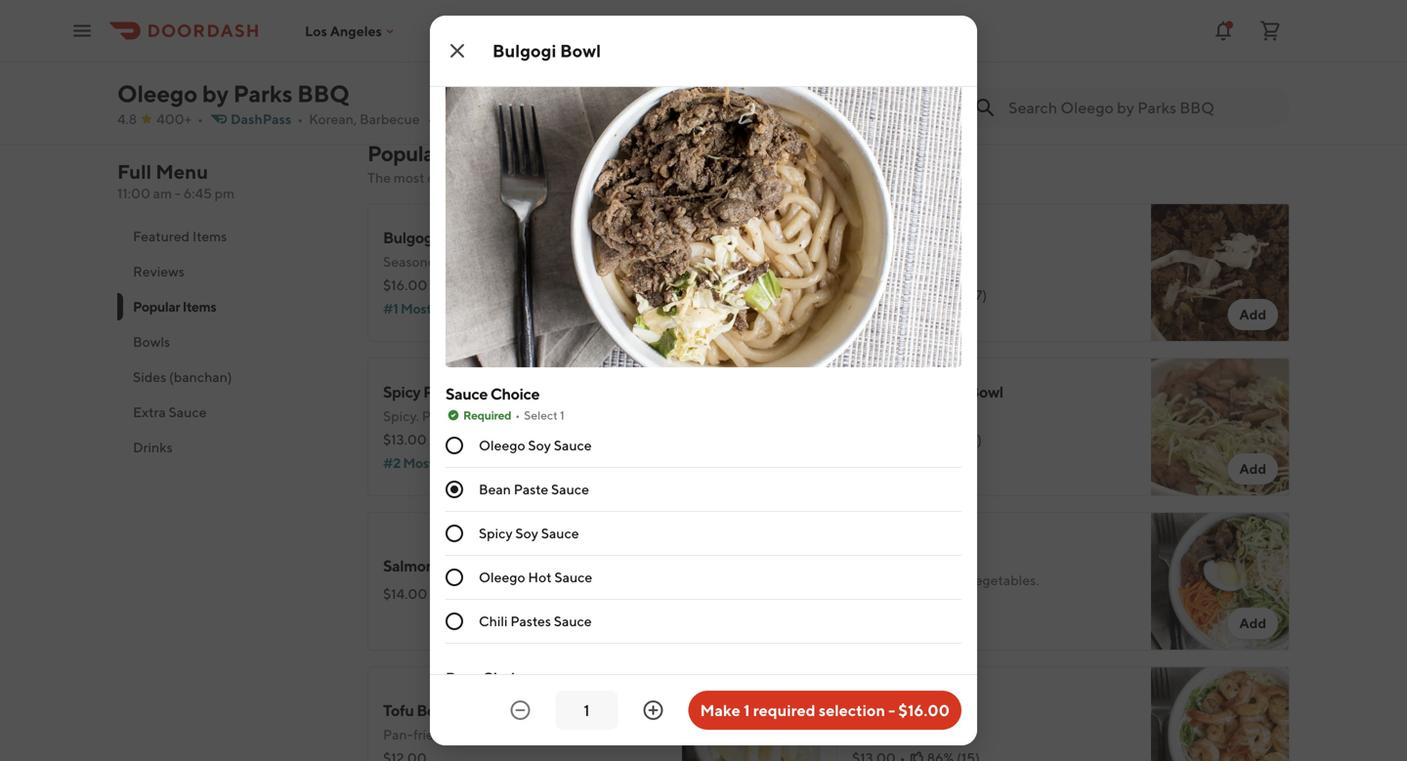Task type: locate. For each thing, give the bounding box(es) containing it.
#1 up close bulgogi bowl 'icon'
[[446, 15, 461, 31]]

100%
[[928, 287, 963, 303], [459, 586, 494, 602]]

(28) down the bulgogi bowl seasoned sliced beef.
[[488, 277, 514, 293]]

seasoned up $18.00 •
[[853, 263, 913, 280]]

0 vertical spatial popular
[[368, 141, 442, 166]]

oleego for oleego soy sauce
[[479, 438, 526, 454]]

bowls button
[[117, 325, 344, 360]]

sliced right close bulgogi bowl 'icon'
[[509, 50, 545, 66]]

liked down oleego soy sauce radio on the left
[[437, 455, 470, 471]]

0 vertical spatial sliced
[[509, 50, 545, 66]]

- up grilled
[[889, 702, 896, 720]]

0 vertical spatial $16.00
[[383, 277, 428, 293]]

4.8
[[403, 8, 431, 31], [117, 111, 137, 127]]

shrimp
[[853, 702, 902, 720]]

seasoned down the most
[[383, 254, 444, 270]]

0 vertical spatial oleego
[[117, 80, 198, 108]]

popular inside popular items the most commonly ordered items and dishes from this store
[[368, 141, 442, 166]]

increase quantity by 1 image
[[642, 699, 665, 723]]

add button for gabi bowl
[[1228, 299, 1279, 330]]

seasoned for bulgogi
[[383, 254, 444, 270]]

soy
[[528, 438, 551, 454], [516, 526, 539, 542]]

bulgogi right close bulgogi bowl 'icon'
[[493, 40, 557, 61]]

$16.00 up shrimp.
[[899, 702, 950, 720]]

0 vertical spatial 100%
[[928, 287, 963, 303]]

1
[[560, 409, 565, 422], [744, 702, 750, 720]]

most
[[394, 170, 425, 186]]

full menu 11:00 am - 6:45 pm
[[117, 160, 235, 201]]

1 vertical spatial sliced
[[447, 254, 483, 270]]

(28) up bulgogi bowl
[[593, 15, 619, 31]]

bowl inside gabi bowl seasoned short ribs.
[[889, 238, 923, 257]]

the
[[368, 170, 391, 186]]

0 horizontal spatial beef.
[[486, 254, 517, 270]]

$16.00
[[383, 277, 428, 293], [899, 702, 950, 720]]

items up commonly
[[446, 141, 499, 166]]

extra sauce
[[133, 404, 207, 420]]

1 vertical spatial 100%
[[459, 586, 494, 602]]

items up reviews button
[[193, 228, 227, 244]]

0 vertical spatial choice
[[491, 385, 540, 403]]

menu
[[156, 160, 208, 183]]

0 vertical spatial (28)
[[593, 15, 619, 31]]

1 vertical spatial 96%
[[459, 277, 486, 293]]

100% for 100% (9)
[[459, 586, 494, 602]]

1 vertical spatial $16.00
[[899, 702, 950, 720]]

bowl inside shrimp bowl grilled shrimp.
[[905, 702, 940, 720]]

- inside button
[[889, 702, 896, 720]]

items inside popular items the most commonly ordered items and dishes from this store
[[446, 141, 499, 166]]

0 vertical spatial 1
[[560, 409, 565, 422]]

most down the bulgogi bowl seasoned sliced beef.
[[401, 301, 432, 317]]

add button for bulgogi bowl
[[759, 299, 810, 330]]

seasoned up mi
[[446, 50, 507, 66]]

seasoned
[[446, 50, 507, 66], [383, 254, 444, 270], [853, 263, 913, 280]]

items inside button
[[193, 228, 227, 244]]

1 horizontal spatial 96% (28)
[[564, 15, 619, 31]]

most inside 95% (22) #3 most liked
[[872, 455, 904, 471]]

most down $13.00 •
[[403, 455, 434, 471]]

1 horizontal spatial doordash
[[1230, 26, 1284, 40]]

salmon
[[383, 557, 435, 575]]

reviews
[[133, 263, 185, 280]]

0 horizontal spatial #1
[[383, 301, 398, 317]]

sauce for bean paste sauce
[[551, 482, 589, 498]]

make
[[701, 702, 741, 720]]

sauce right paste
[[551, 482, 589, 498]]

add button for chicken bulgogi bowl
[[1228, 454, 1279, 485]]

0 vertical spatial 4.8
[[403, 8, 431, 31]]

add for spicy pork bulgogi bowl
[[771, 461, 798, 477]]

1 horizontal spatial sliced
[[509, 50, 545, 66]]

this
[[684, 170, 707, 186]]

assorted
[[913, 572, 966, 589]]

-
[[175, 185, 181, 201], [889, 702, 896, 720]]

100% left (9)
[[459, 586, 494, 602]]

Item Search search field
[[1009, 97, 1275, 118]]

store
[[710, 170, 741, 186]]

0 vertical spatial spicy
[[383, 383, 421, 401]]

choice
[[491, 385, 540, 403], [482, 669, 531, 688]]

$18.00
[[853, 287, 897, 303]]

bulgogi bowl
[[493, 40, 601, 61]]

los
[[305, 23, 327, 39]]

2 horizontal spatial seasoned
[[853, 263, 913, 280]]

sauce right the pastes
[[554, 614, 592, 630]]

1 horizontal spatial (28)
[[593, 15, 619, 31]]

choice up the decrease quantity by 1 image
[[482, 669, 531, 688]]

most up close bulgogi bowl 'icon'
[[463, 15, 494, 31]]

items down reviews button
[[183, 299, 216, 315]]

soy down • select 1
[[528, 438, 551, 454]]

beef.
[[548, 50, 579, 66], [486, 254, 517, 270]]

spicy up spicy.
[[383, 383, 421, 401]]

- inside full menu 11:00 am - 6:45 pm
[[175, 185, 181, 201]]

1 right make
[[744, 702, 750, 720]]

(28) inside bulgogi bowl dialog
[[593, 15, 619, 31]]

choice inside group
[[491, 385, 540, 403]]

2 vertical spatial items
[[183, 299, 216, 315]]

96% (28)
[[564, 15, 619, 31], [459, 277, 514, 293]]

1 horizontal spatial spicy
[[479, 526, 513, 542]]

#1
[[446, 15, 461, 31], [383, 301, 398, 317]]

spicy right spicy soy sauce radio
[[479, 526, 513, 542]]

tofu bowl image
[[682, 667, 821, 762]]

0 vertical spatial -
[[175, 185, 181, 201]]

95%
[[927, 432, 955, 448]]

0 vertical spatial items
[[446, 141, 499, 166]]

bulgogi
[[493, 40, 557, 61], [383, 228, 437, 247], [458, 383, 512, 401], [913, 383, 966, 401]]

most right #3
[[872, 455, 904, 471]]

• inside sauce choice group
[[515, 409, 520, 422]]

0 vertical spatial #1 most liked
[[446, 15, 530, 31]]

add for gabi bowl
[[1240, 307, 1267, 323]]

1 horizontal spatial $16.00
[[899, 702, 950, 720]]

bulgogi bowl image
[[682, 203, 821, 342]]

100% down "short" in the right top of the page
[[928, 287, 963, 303]]

1 horizontal spatial seasoned
[[446, 50, 507, 66]]

add for bibimbap bowl
[[1240, 615, 1267, 632]]

1 horizontal spatial 100%
[[928, 287, 963, 303]]

Oleego Soy Sauce radio
[[446, 437, 463, 455]]

#2
[[383, 455, 401, 471]]

bulgogi inside the bulgogi bowl seasoned sliced beef.
[[383, 228, 437, 247]]

•
[[534, 15, 540, 31], [924, 26, 928, 40], [1223, 26, 1228, 40], [197, 111, 203, 127], [297, 111, 303, 127], [428, 111, 434, 127], [901, 287, 906, 303], [515, 409, 520, 422], [431, 432, 437, 448]]

spicy pork bulgogi bowl image
[[682, 358, 821, 497]]

1 vertical spatial spicy
[[479, 526, 513, 542]]

items
[[548, 170, 581, 186]]

1 horizontal spatial popular
[[368, 141, 442, 166]]

1 vertical spatial popular
[[133, 299, 180, 315]]

sauce
[[446, 385, 488, 403], [169, 404, 207, 420], [554, 438, 592, 454], [551, 482, 589, 498], [541, 526, 579, 542], [555, 570, 593, 586], [554, 614, 592, 630]]

0 horizontal spatial (28)
[[488, 277, 514, 293]]

1 horizontal spatial beef.
[[548, 50, 579, 66]]

0 horizontal spatial order
[[987, 26, 1019, 40]]

0 horizontal spatial 96%
[[459, 277, 486, 293]]

reviews button
[[117, 254, 344, 289]]

required
[[463, 409, 512, 422]]

2 vertical spatial oleego
[[479, 570, 526, 586]]

los angeles
[[305, 23, 382, 39]]

1 vertical spatial pork
[[422, 408, 451, 424]]

1 vertical spatial (28)
[[488, 277, 514, 293]]

1 vertical spatial 4.8
[[117, 111, 137, 127]]

1 vertical spatial oleego
[[479, 438, 526, 454]]

oleego hot sauce
[[479, 570, 593, 586]]

items for featured items
[[193, 228, 227, 244]]

Bean Paste Sauce radio
[[446, 481, 463, 499]]

spicy for pork
[[383, 383, 421, 401]]

0 horizontal spatial -
[[175, 185, 181, 201]]

bowl inside bibimbap bowl rice with assorted vegetables. $12.00
[[922, 547, 957, 566]]

popular
[[368, 141, 442, 166], [133, 299, 180, 315]]

sliced inside bulgogi bowl dialog
[[509, 50, 545, 66]]

items for popular items the most commonly ordered items and dishes from this store
[[446, 141, 499, 166]]

1 horizontal spatial order
[[1286, 26, 1318, 40]]

belly.
[[454, 408, 486, 424]]

bibimbap
[[853, 547, 920, 566]]

liked down 95%
[[906, 455, 940, 471]]

1 vertical spatial choice
[[482, 669, 531, 688]]

bowl inside dialog
[[560, 40, 601, 61]]

0 vertical spatial 96% (28)
[[564, 15, 619, 31]]

1 vertical spatial 1
[[744, 702, 750, 720]]

add button for bibimbap bowl
[[1228, 608, 1279, 639]]

0 horizontal spatial spicy
[[383, 383, 421, 401]]

pan-
[[383, 727, 414, 743]]

#1 down the bulgogi bowl seasoned sliced beef.
[[383, 301, 398, 317]]

popular down reviews
[[133, 299, 180, 315]]

#1 most liked up close bulgogi bowl 'icon'
[[446, 15, 530, 31]]

$13.00 •
[[383, 432, 437, 448]]

choice for base choice
[[482, 669, 531, 688]]

vegetables.
[[968, 572, 1040, 589]]

$14.00
[[383, 586, 428, 602]]

bulgogi down the most
[[383, 228, 437, 247]]

- right 'am'
[[175, 185, 181, 201]]

short
[[916, 263, 948, 280]]

1 vertical spatial beef.
[[486, 254, 517, 270]]

sliced inside the bulgogi bowl seasoned sliced beef.
[[447, 254, 483, 270]]

seasoned inside gabi bowl seasoned short ribs.
[[853, 263, 913, 280]]

0 vertical spatial #1
[[446, 15, 461, 31]]

chili
[[479, 614, 508, 630]]

spicy for soy
[[479, 526, 513, 542]]

rice
[[853, 572, 880, 589]]

sauce right hot
[[555, 570, 593, 586]]

shrimp.
[[898, 727, 943, 743]]

1.1
[[441, 111, 455, 127]]

pork
[[423, 383, 456, 401], [422, 408, 451, 424]]

1 right the select
[[560, 409, 565, 422]]

0 horizontal spatial 96% (28)
[[459, 277, 514, 293]]

92% (27)
[[458, 432, 512, 448]]

items
[[446, 141, 499, 166], [193, 228, 227, 244], [183, 299, 216, 315]]

sauce down sides (banchan)
[[169, 404, 207, 420]]

2 order from the left
[[1286, 26, 1318, 40]]

0 horizontal spatial popular
[[133, 299, 180, 315]]

oleego up (9)
[[479, 570, 526, 586]]

pork up the belly.
[[423, 383, 456, 401]]

96% (28) down the bulgogi bowl seasoned sliced beef.
[[459, 277, 514, 293]]

extra
[[133, 404, 166, 420]]

sauce up hot
[[541, 526, 579, 542]]

bowl for gabi bowl seasoned short ribs.
[[889, 238, 923, 257]]

(27)
[[488, 432, 512, 448]]

1 horizontal spatial 96%
[[564, 15, 591, 31]]

1 vertical spatial #1
[[383, 301, 398, 317]]

1 vertical spatial soy
[[516, 526, 539, 542]]

1 vertical spatial 96% (28)
[[459, 277, 514, 293]]

bowl for salmon bowl
[[438, 557, 472, 575]]

0 horizontal spatial seasoned
[[383, 254, 444, 270]]

am
[[153, 185, 172, 201]]

popular up the most
[[368, 141, 442, 166]]

seasoned inside the bulgogi bowl seasoned sliced beef.
[[383, 254, 444, 270]]

4.8 left 400+
[[117, 111, 137, 127]]

#1 most liked down the bulgogi bowl seasoned sliced beef.
[[383, 301, 468, 317]]

doordash
[[931, 26, 985, 40], [1230, 26, 1284, 40]]

0 horizontal spatial doordash
[[931, 26, 985, 40]]

(17)
[[966, 287, 988, 303]]

seasoned inside bulgogi bowl dialog
[[446, 50, 507, 66]]

Chili Pastes Sauce radio
[[446, 613, 463, 631]]

sauce down the select
[[554, 438, 592, 454]]

0 horizontal spatial 100%
[[459, 586, 494, 602]]

spicy inside spicy pork bulgogi bowl spicy. pork belly.
[[383, 383, 421, 401]]

(9)
[[497, 586, 514, 602]]

bowl inside the bulgogi bowl seasoned sliced beef.
[[440, 228, 474, 247]]

96% down the bulgogi bowl seasoned sliced beef.
[[459, 277, 486, 293]]

96% up bulgogi bowl
[[564, 15, 591, 31]]

seasoned sliced beef.
[[446, 50, 579, 66]]

oleego up 400+
[[117, 80, 198, 108]]

0 vertical spatial beef.
[[548, 50, 579, 66]]

oleego for oleego by parks bbq
[[117, 80, 198, 108]]

salmon bowl image
[[682, 512, 821, 651]]

oleego down required at the left of the page
[[479, 438, 526, 454]]

bulgogi up required at the left of the page
[[458, 383, 512, 401]]

1 horizontal spatial 4.8
[[403, 8, 431, 31]]

bowl inside tofu bowl pan-fried tofu.
[[417, 702, 452, 720]]

0 horizontal spatial 1
[[560, 409, 565, 422]]

1 horizontal spatial -
[[889, 702, 896, 720]]

1 vertical spatial #1 most liked
[[383, 301, 468, 317]]

pork left the belly.
[[422, 408, 451, 424]]

0 vertical spatial 96%
[[564, 15, 591, 31]]

4.8 up of 5 stars
[[403, 8, 431, 31]]

spicy inside sauce choice group
[[479, 526, 513, 542]]

sliced down commonly
[[447, 254, 483, 270]]

$16.00 down the bulgogi bowl seasoned sliced beef.
[[383, 277, 428, 293]]

dishes
[[610, 170, 650, 186]]

oleego by parks bbq
[[117, 80, 350, 108]]

96% (28) up bulgogi bowl
[[564, 15, 619, 31]]

korean, barbecue • 1.1 mi
[[309, 111, 473, 127]]

#1 most liked
[[446, 15, 530, 31], [383, 301, 468, 317]]

1 horizontal spatial 1
[[744, 702, 750, 720]]

0 horizontal spatial sliced
[[447, 254, 483, 270]]

1 vertical spatial items
[[193, 228, 227, 244]]

bulgogi bowl seasoned sliced beef.
[[383, 228, 517, 270]]

0 vertical spatial soy
[[528, 438, 551, 454]]

1 vertical spatial -
[[889, 702, 896, 720]]

soy down paste
[[516, 526, 539, 542]]

spicy pork bulgogi bowl spicy. pork belly.
[[383, 383, 550, 424]]

bulgogi inside spicy pork bulgogi bowl spicy. pork belly.
[[458, 383, 512, 401]]

liked inside bulgogi bowl dialog
[[497, 15, 530, 31]]

1 horizontal spatial #1
[[446, 15, 461, 31]]

tofu
[[383, 702, 414, 720]]

liked up seasoned sliced beef.
[[497, 15, 530, 31]]

choice up • select 1
[[491, 385, 540, 403]]



Task type: vqa. For each thing, say whether or not it's contained in the screenshot.
To
no



Task type: describe. For each thing, give the bounding box(es) containing it.
pm
[[215, 185, 235, 201]]

#1 inside bulgogi bowl dialog
[[446, 15, 461, 31]]

bowl for bulgogi bowl
[[560, 40, 601, 61]]

of
[[394, 69, 405, 83]]

bulgogi bowl dialog
[[430, 0, 978, 762]]

stars
[[416, 69, 440, 83]]

chicken
[[853, 383, 910, 401]]

#1 most liked inside bulgogi bowl dialog
[[446, 15, 530, 31]]

bean paste sauce
[[479, 482, 589, 498]]

items for popular items
[[183, 299, 216, 315]]

grilled
[[853, 727, 895, 743]]

sauce for oleego soy sauce
[[554, 438, 592, 454]]

parks
[[233, 80, 293, 108]]

1 order from the left
[[987, 26, 1019, 40]]

seasoned for gabi
[[853, 263, 913, 280]]

$18.00 •
[[853, 287, 906, 303]]

popular items the most commonly ordered items and dishes from this store
[[368, 141, 741, 186]]

Oleego Hot Sauce radio
[[446, 569, 463, 587]]

bowl for bulgogi bowl seasoned sliced beef.
[[440, 228, 474, 247]]

sauce choice group
[[446, 383, 962, 644]]

(22)
[[958, 432, 982, 448]]

base choice
[[446, 669, 531, 688]]

beef. inside the bulgogi bowl seasoned sliced beef.
[[486, 254, 517, 270]]

paste
[[514, 482, 549, 498]]

shrimp bowl grilled shrimp.
[[853, 702, 943, 743]]

featured items
[[133, 228, 227, 244]]

featured
[[133, 228, 190, 244]]

open menu image
[[70, 19, 94, 43]]

decrease quantity by 1 image
[[509, 699, 532, 723]]

sauce choice
[[446, 385, 540, 403]]

#3
[[853, 455, 870, 471]]

bean
[[479, 482, 511, 498]]

shrimp bowl image
[[1152, 667, 1291, 762]]

ordered
[[495, 170, 545, 186]]

base
[[446, 669, 479, 688]]

bulgogi inside dialog
[[493, 40, 557, 61]]

barbecue
[[360, 111, 420, 127]]

2 doordash from the left
[[1230, 26, 1284, 40]]

0 items, open order cart image
[[1259, 19, 1283, 43]]

full
[[117, 160, 152, 183]]

gabi bowl image
[[1152, 203, 1291, 342]]

0 vertical spatial pork
[[423, 383, 456, 401]]

commonly
[[428, 170, 493, 186]]

salmon bowl
[[383, 557, 472, 575]]

sauce inside extra sauce button
[[169, 404, 207, 420]]

from
[[652, 170, 682, 186]]

sides (banchan) button
[[117, 360, 344, 395]]

close bulgogi bowl image
[[446, 39, 469, 63]]

- for 1
[[889, 702, 896, 720]]

bulgogi up 95%
[[913, 383, 966, 401]]

oleego for oleego hot sauce
[[479, 570, 526, 586]]

hot
[[528, 570, 552, 586]]

mi
[[458, 111, 473, 127]]

95% (22) #3 most liked
[[853, 432, 982, 471]]

sauce for chili pastes sauce
[[554, 614, 592, 630]]

sauce up the belly.
[[446, 385, 488, 403]]

spicy soy sauce
[[479, 526, 579, 542]]

5
[[407, 69, 414, 83]]

$13.00
[[383, 432, 427, 448]]

chicken bulgogi bowl image
[[1152, 358, 1291, 497]]

soy for spicy
[[516, 526, 539, 542]]

los angeles button
[[305, 23, 398, 39]]

tofu bowl pan-fried tofu.
[[383, 702, 474, 743]]

1/3/22
[[1186, 26, 1221, 40]]

$16.00 inside button
[[899, 702, 950, 720]]

chicken bulgogi bowl
[[853, 383, 1004, 401]]

liked down the bulgogi bowl seasoned sliced beef.
[[434, 301, 468, 317]]

add for bulgogi bowl
[[771, 307, 798, 323]]

bowl for bibimbap bowl rice with assorted vegetables. $12.00
[[922, 547, 957, 566]]

notification bell image
[[1212, 19, 1236, 43]]

bibimbap bowl rice with assorted vegetables. $12.00
[[853, 547, 1040, 612]]

#2 most liked
[[383, 455, 470, 471]]

bbq
[[297, 80, 350, 108]]

92%
[[458, 432, 485, 448]]

400+
[[157, 111, 192, 127]]

pastes
[[511, 614, 551, 630]]

add for chicken bulgogi bowl
[[1240, 461, 1267, 477]]

0 horizontal spatial $16.00
[[383, 277, 428, 293]]

selection
[[819, 702, 886, 720]]

chili pastes sauce
[[479, 614, 592, 630]]

most inside bulgogi bowl dialog
[[463, 15, 494, 31]]

soy for oleego
[[528, 438, 551, 454]]

(banchan)
[[169, 369, 232, 385]]

bowl for tofu bowl pan-fried tofu.
[[417, 702, 452, 720]]

featured items button
[[117, 219, 344, 254]]

400+ •
[[157, 111, 203, 127]]

bowl inside spicy pork bulgogi bowl spicy. pork belly.
[[515, 383, 550, 401]]

angeles
[[330, 23, 382, 39]]

0 horizontal spatial 4.8
[[117, 111, 137, 127]]

sides
[[133, 369, 166, 385]]

tofu.
[[445, 727, 474, 743]]

100% (17)
[[928, 287, 988, 303]]

dashpass •
[[231, 111, 303, 127]]

1 doordash from the left
[[931, 26, 985, 40]]

96% (28) inside bulgogi bowl dialog
[[564, 15, 619, 31]]

liked inside 95% (22) #3 most liked
[[906, 455, 940, 471]]

bibimbap bowl image
[[1152, 512, 1291, 651]]

select
[[524, 409, 558, 422]]

ribs.
[[951, 263, 976, 280]]

$12.00
[[853, 596, 896, 612]]

100% (9)
[[459, 586, 514, 602]]

100% for 100% (17)
[[928, 287, 963, 303]]

• doordash order
[[924, 26, 1019, 40]]

of 5 stars
[[394, 69, 440, 83]]

popular for popular items
[[133, 299, 180, 315]]

bowls
[[133, 334, 170, 350]]

- for menu
[[175, 185, 181, 201]]

choice for sauce choice
[[491, 385, 540, 403]]

drinks
[[133, 439, 173, 456]]

1 inside sauce choice group
[[560, 409, 565, 422]]

required
[[754, 702, 816, 720]]

gabi
[[853, 238, 886, 257]]

beef. inside bulgogi bowl dialog
[[548, 50, 579, 66]]

Current quantity is 1 number field
[[568, 700, 607, 722]]

sauce for spicy soy sauce
[[541, 526, 579, 542]]

sauce for oleego hot sauce
[[555, 570, 593, 586]]

Spicy Soy Sauce radio
[[446, 525, 463, 543]]

drinks button
[[117, 430, 344, 465]]

gabi bowl seasoned short ribs.
[[853, 238, 976, 280]]

1 inside button
[[744, 702, 750, 720]]

bowl for shrimp bowl grilled shrimp.
[[905, 702, 940, 720]]

96% inside bulgogi bowl dialog
[[564, 15, 591, 31]]

sides (banchan)
[[133, 369, 232, 385]]

add button for spicy pork bulgogi bowl
[[759, 454, 810, 485]]

popular for popular items the most commonly ordered items and dishes from this store
[[368, 141, 442, 166]]

popular items
[[133, 299, 216, 315]]



